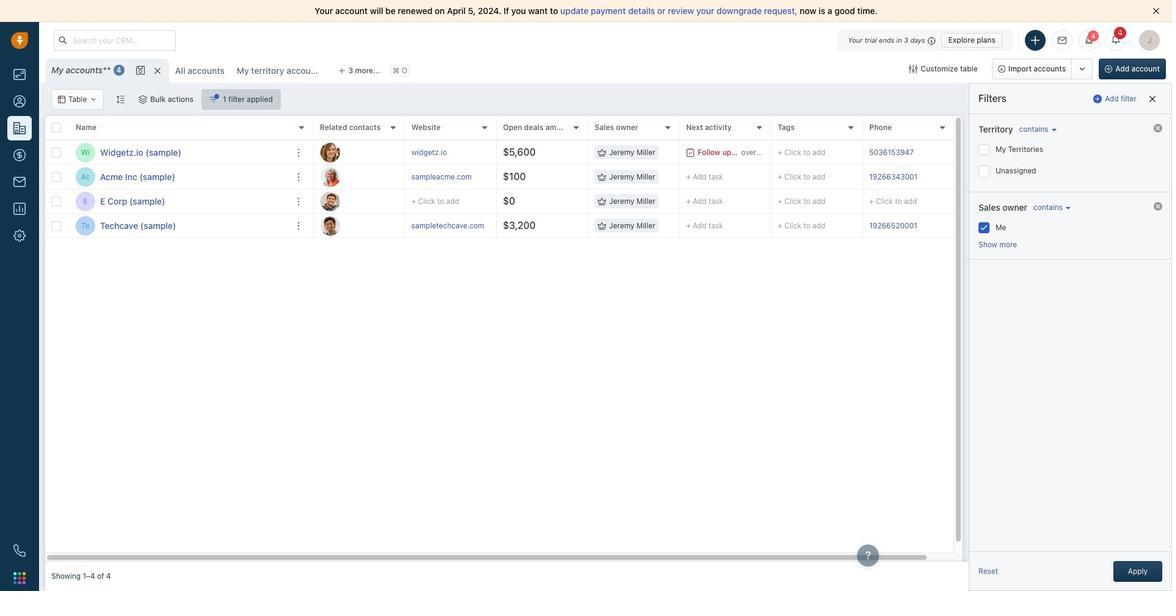 Task type: locate. For each thing, give the bounding box(es) containing it.
0 vertical spatial j image
[[321, 143, 340, 162]]

l image
[[321, 167, 340, 187]]

row group
[[45, 140, 314, 238], [314, 140, 980, 238]]

j image
[[321, 143, 340, 162], [321, 191, 340, 211]]

phone element
[[7, 539, 32, 563]]

column header
[[70, 116, 314, 140]]

2 j image from the top
[[321, 191, 340, 211]]

press space to select this row. row
[[45, 140, 314, 165], [314, 140, 980, 165], [45, 165, 314, 189], [314, 165, 980, 189], [45, 189, 314, 214], [314, 189, 980, 214], [45, 214, 314, 238], [314, 214, 980, 238]]

close image
[[1153, 7, 1160, 15]]

Search your CRM... text field
[[54, 30, 176, 51]]

j image down l icon
[[321, 191, 340, 211]]

phone image
[[13, 545, 26, 557]]

j image up l icon
[[321, 143, 340, 162]]

group
[[992, 59, 1093, 79]]

container_wx8msf4aqz5i3rn1 image
[[139, 95, 147, 104], [209, 95, 218, 104], [90, 96, 97, 103], [598, 148, 606, 157], [686, 148, 695, 157], [598, 197, 606, 205]]

2 row group from the left
[[314, 140, 980, 238]]

container_wx8msf4aqz5i3rn1 image
[[909, 65, 918, 73], [58, 96, 65, 103], [598, 173, 606, 181], [598, 221, 606, 230]]

row
[[45, 116, 314, 140]]

1 vertical spatial j image
[[321, 191, 340, 211]]

grid
[[45, 116, 980, 562]]



Task type: describe. For each thing, give the bounding box(es) containing it.
style_myh0__igzzd8unmi image
[[116, 95, 125, 104]]

freshworks switcher image
[[13, 572, 26, 584]]

1 j image from the top
[[321, 143, 340, 162]]

s image
[[321, 216, 340, 235]]

1 row group from the left
[[45, 140, 314, 238]]



Task type: vqa. For each thing, say whether or not it's contained in the screenshot.
Close icon at the right top of the page
yes



